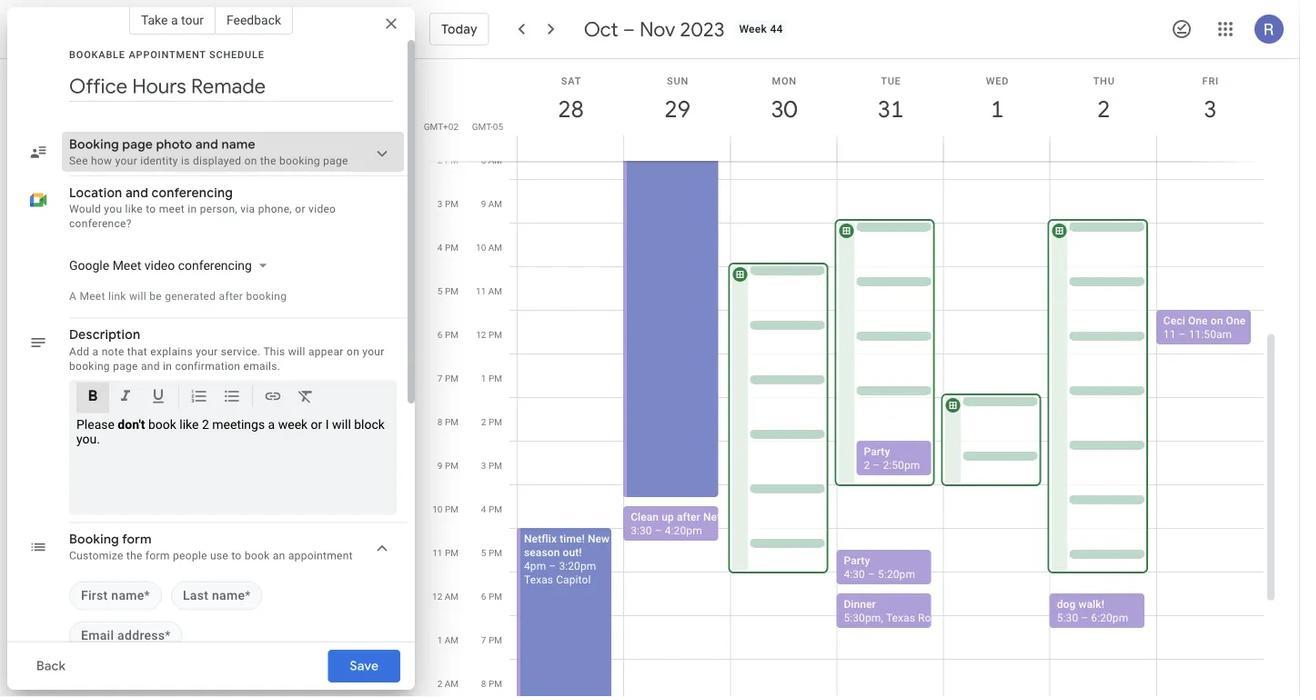 Task type: locate. For each thing, give the bounding box(es) containing it.
meet
[[112, 258, 141, 273], [80, 290, 105, 303]]

pm down the 12 pm
[[489, 373, 502, 384]]

0 vertical spatial on
[[244, 155, 257, 167]]

last
[[183, 589, 209, 604]]

4 pm right 10 pm
[[481, 504, 502, 515]]

6 right '12 am'
[[481, 591, 486, 602]]

clean up after netflix binge 3:30 – 4:20pm
[[631, 511, 767, 538]]

2 inside book like 2 meetings a week or i will block you.
[[202, 417, 209, 432]]

– down up
[[655, 525, 662, 538]]

4 right 10 pm
[[481, 504, 486, 515]]

1 vertical spatial 9
[[438, 460, 443, 471]]

form up customize
[[122, 532, 152, 548]]

am up the 12 pm
[[488, 286, 502, 297]]

nov
[[640, 16, 675, 42]]

italic image
[[116, 387, 135, 409]]

6 pm
[[438, 329, 459, 340], [481, 591, 502, 602]]

1 vertical spatial a
[[92, 345, 99, 358]]

0 horizontal spatial the
[[126, 550, 143, 563]]

party for 2
[[864, 446, 890, 459]]

1 horizontal spatial 3
[[481, 460, 486, 471]]

bulleted list image
[[223, 387, 241, 409]]

1 horizontal spatial meet
[[112, 258, 141, 273]]

0 vertical spatial 8 pm
[[438, 417, 459, 428]]

1 vertical spatial in
[[163, 360, 172, 373]]

video right 'phone,'
[[309, 203, 336, 216]]

dog walk! 5:30 – 6:20pm
[[1057, 599, 1128, 625]]

conferencing
[[152, 185, 233, 201], [178, 258, 252, 273]]

explains
[[150, 345, 193, 358]]

3 down fri
[[1203, 94, 1216, 124]]

1 horizontal spatial a
[[171, 12, 178, 27]]

29
[[663, 94, 689, 124]]

booking inside booking page photo and name see how your identity is displayed on the booking page
[[279, 155, 320, 167]]

11 for 11 am
[[476, 286, 486, 297]]

book left 'an' on the bottom left of the page
[[245, 550, 270, 563]]

– down ceci
[[1179, 328, 1186, 341]]

booking form customize the form people use to book an appointment
[[69, 532, 353, 563]]

0 vertical spatial booking
[[69, 136, 119, 153]]

pm left 1 pm
[[445, 373, 459, 384]]

booking
[[69, 136, 119, 153], [69, 532, 119, 548]]

3
[[1203, 94, 1216, 124], [438, 198, 443, 209], [481, 460, 486, 471]]

book
[[148, 417, 176, 432], [245, 550, 270, 563]]

a right add
[[92, 345, 99, 358]]

1 horizontal spatial will
[[288, 345, 305, 358]]

dog
[[1057, 599, 1076, 611]]

1 down wed
[[990, 94, 1003, 124]]

meet for google
[[112, 258, 141, 273]]

a
[[69, 290, 77, 303]]

Description text field
[[76, 417, 389, 508]]

1 horizontal spatial netflix
[[703, 511, 736, 524]]

out!
[[563, 547, 582, 560]]

sun
[[667, 75, 689, 86]]

wed 1
[[986, 75, 1009, 124]]

2 am
[[437, 679, 459, 690]]

page inside the description add a note that explains your service. this will appear on your booking page and in confirmation emails.
[[113, 360, 138, 373]]

4:30
[[844, 569, 865, 581]]

0 vertical spatial 11
[[476, 286, 486, 297]]

2 down 'thu'
[[1096, 94, 1109, 124]]

sun 29
[[663, 75, 689, 124]]

8 pm up 9 pm
[[438, 417, 459, 428]]

add
[[69, 345, 89, 358]]

bookable appointment schedule
[[69, 49, 265, 60]]

to inside location and conferencing would you like to meet in person, via phone, or video conference?
[[146, 203, 156, 216]]

1 down '12 am'
[[437, 635, 442, 646]]

party for 4:30
[[844, 555, 870, 568]]

1 vertical spatial the
[[126, 550, 143, 563]]

0 vertical spatial in
[[188, 203, 197, 216]]

2 down gmt+02 at top
[[438, 155, 443, 166]]

in
[[188, 203, 197, 216], [163, 360, 172, 373]]

numbered list image
[[190, 387, 208, 409]]

block
[[354, 417, 385, 432]]

list item containing last name
[[171, 582, 263, 611]]

or inside location and conferencing would you like to meet in person, via phone, or video conference?
[[295, 203, 306, 216]]

party up 2:50pm
[[864, 446, 890, 459]]

2 vertical spatial a
[[268, 417, 275, 432]]

am up 1 am
[[445, 591, 459, 602]]

pm left 10 am
[[445, 242, 459, 253]]

list item up email address *
[[69, 582, 162, 611]]

in inside location and conferencing would you like to meet in person, via phone, or video conference?
[[188, 203, 197, 216]]

the inside booking form customize the form people use to book an appointment
[[126, 550, 143, 563]]

0 horizontal spatial meet
[[80, 290, 105, 303]]

after up 4:20pm
[[677, 511, 700, 524]]

1 down the 12 pm
[[481, 373, 486, 384]]

1 horizontal spatial 11
[[476, 286, 486, 297]]

name inside booking page photo and name see how your identity is displayed on the booking page
[[222, 136, 255, 153]]

1 vertical spatial conferencing
[[178, 258, 252, 273]]

to right use
[[231, 550, 242, 563]]

on right 'displayed'
[[244, 155, 257, 167]]

this
[[263, 345, 285, 358]]

or left the i
[[311, 417, 322, 432]]

0 horizontal spatial one
[[1188, 315, 1208, 328]]

or right 'phone,'
[[295, 203, 306, 216]]

2 inside party 2 – 2:50pm
[[864, 459, 870, 472]]

8 pm
[[438, 417, 459, 428], [481, 679, 502, 690]]

name right first
[[111, 589, 144, 604]]

5 right 11 pm
[[481, 548, 486, 559]]

0 horizontal spatial book
[[148, 417, 176, 432]]

0 horizontal spatial will
[[129, 290, 146, 303]]

one
[[1188, 315, 1208, 328], [1226, 315, 1246, 328]]

1 vertical spatial video
[[144, 258, 175, 273]]

am down the 8 am
[[488, 198, 502, 209]]

location
[[69, 185, 122, 201]]

0 vertical spatial conferencing
[[152, 185, 233, 201]]

meet inside dropdown button
[[112, 258, 141, 273]]

0 horizontal spatial 3
[[438, 198, 443, 209]]

texas inside netflix time! new season out! 4pm – 3:20pm texas capitol
[[524, 574, 553, 587]]

will left be
[[129, 290, 146, 303]]

2 booking from the top
[[69, 532, 119, 548]]

wednesday, november 1 element
[[976, 88, 1018, 130]]

and down that
[[141, 360, 160, 373]]

conferencing up meet
[[152, 185, 233, 201]]

and down identity
[[126, 185, 148, 201]]

service.
[[221, 345, 261, 358]]

list item
[[69, 582, 162, 611], [171, 582, 263, 611], [69, 622, 183, 651]]

please
[[76, 417, 115, 432]]

party up 4:30
[[844, 555, 870, 568]]

on up the 11:50am
[[1211, 315, 1223, 328]]

3:30
[[631, 525, 652, 538]]

1 vertical spatial 10
[[432, 504, 443, 515]]

today button
[[429, 7, 489, 51]]

is
[[181, 155, 190, 167]]

3 left 9 am
[[438, 198, 443, 209]]

1 vertical spatial 4
[[481, 504, 486, 515]]

– inside party 4:30 – 5:20pm
[[868, 569, 875, 581]]

0 vertical spatial 10
[[476, 242, 486, 253]]

2 vertical spatial and
[[141, 360, 160, 373]]

2 down 1 am
[[437, 679, 442, 690]]

– down "walk!"
[[1081, 612, 1088, 625]]

your up confirmation
[[196, 345, 218, 358]]

your right "appear" at the left
[[362, 345, 385, 358]]

2 pm
[[438, 155, 459, 166], [481, 417, 502, 428]]

0 vertical spatial 7 pm
[[438, 373, 459, 384]]

5 pm left 11 am
[[438, 286, 459, 297]]

3 inside fri 3
[[1203, 94, 1216, 124]]

1 vertical spatial like
[[180, 417, 199, 432]]

pm right 1 am
[[489, 635, 502, 646]]

1 vertical spatial meet
[[80, 290, 105, 303]]

1 booking from the top
[[69, 136, 119, 153]]

0 horizontal spatial 11
[[432, 548, 443, 559]]

0 vertical spatial 4
[[438, 242, 443, 253]]

9 up 10 am
[[481, 198, 486, 209]]

–
[[623, 16, 635, 42], [1179, 328, 1186, 341], [873, 459, 880, 472], [655, 525, 662, 538], [549, 560, 556, 573], [868, 569, 875, 581], [1081, 612, 1088, 625]]

video
[[309, 203, 336, 216], [144, 258, 175, 273]]

1 for pm
[[481, 373, 486, 384]]

list item down use
[[171, 582, 263, 611]]

2 left 2:50pm
[[864, 459, 870, 472]]

party
[[864, 446, 890, 459], [844, 555, 870, 568]]

0 vertical spatial like
[[125, 203, 143, 216]]

0 vertical spatial 5
[[438, 286, 443, 297]]

1 horizontal spatial 7
[[481, 635, 486, 646]]

1 horizontal spatial like
[[180, 417, 199, 432]]

1 horizontal spatial 1
[[481, 373, 486, 384]]

1 vertical spatial 6
[[481, 591, 486, 602]]

booking inside booking page photo and name see how your identity is displayed on the booking page
[[69, 136, 119, 153]]

will
[[129, 290, 146, 303], [288, 345, 305, 358], [332, 417, 351, 432]]

0 vertical spatial a
[[171, 12, 178, 27]]

will right the i
[[332, 417, 351, 432]]

name right last
[[212, 589, 245, 604]]

11 for 11 pm
[[432, 548, 443, 559]]

0 horizontal spatial *
[[144, 589, 150, 604]]

dinner 5:30pm , texas roadhouse
[[844, 599, 974, 625]]

1 vertical spatial texas
[[886, 612, 915, 625]]

0 vertical spatial 7
[[438, 373, 443, 384]]

– inside "clean up after netflix binge 3:30 – 4:20pm"
[[655, 525, 662, 538]]

1 horizontal spatial on
[[347, 345, 359, 358]]

netflix left binge
[[703, 511, 736, 524]]

phone,
[[258, 203, 292, 216]]

am for 1 am
[[445, 635, 459, 646]]

form left people
[[146, 550, 170, 563]]

0 vertical spatial video
[[309, 203, 336, 216]]

8 pm right 2 am on the left of the page
[[481, 679, 502, 690]]

5
[[438, 286, 443, 297], [481, 548, 486, 559]]

you
[[104, 203, 122, 216]]

– inside ceci one on one 11 – 11:50am
[[1179, 328, 1186, 341]]

the up 'phone,'
[[260, 155, 276, 167]]

10 up 11 am
[[476, 242, 486, 253]]

0 horizontal spatial after
[[219, 290, 243, 303]]

10 for 10 pm
[[432, 504, 443, 515]]

you.
[[76, 432, 100, 447]]

0 horizontal spatial 6 pm
[[438, 329, 459, 340]]

texas inside dinner 5:30pm , texas roadhouse
[[886, 612, 915, 625]]

1 vertical spatial to
[[231, 550, 242, 563]]

0 horizontal spatial to
[[146, 203, 156, 216]]

gmt-05
[[472, 121, 503, 132]]

party inside party 2 – 2:50pm
[[864, 446, 890, 459]]

7 pm left 1 pm
[[438, 373, 459, 384]]

1 horizontal spatial video
[[309, 203, 336, 216]]

1 vertical spatial netflix
[[524, 533, 557, 546]]

0 horizontal spatial or
[[295, 203, 306, 216]]

3 pm right 9 pm
[[481, 460, 502, 471]]

booking inside the description add a note that explains your service. this will appear on your booking page and in confirmation emails.
[[69, 360, 110, 373]]

a inside the description add a note that explains your service. this will appear on your booking page and in confirmation emails.
[[92, 345, 99, 358]]

or
[[295, 203, 306, 216], [311, 417, 322, 432]]

am for 12 am
[[445, 591, 459, 602]]

grid
[[422, 0, 1278, 698]]

0 vertical spatial and
[[196, 136, 218, 153]]

2 horizontal spatial will
[[332, 417, 351, 432]]

booking
[[279, 155, 320, 167], [246, 290, 287, 303], [69, 360, 110, 373]]

booking up "this"
[[246, 290, 287, 303]]

booking for booking form
[[69, 532, 119, 548]]

0 horizontal spatial 7
[[438, 373, 443, 384]]

back button
[[22, 645, 80, 689]]

thu
[[1093, 75, 1115, 86]]

1 horizontal spatial 3 pm
[[481, 460, 502, 471]]

pm down gmt+02 at top
[[445, 155, 459, 166]]

mon
[[772, 75, 797, 86]]

booking up customize
[[69, 532, 119, 548]]

am for 2 am
[[445, 679, 459, 690]]

1 horizontal spatial 4
[[481, 504, 486, 515]]

0 vertical spatial party
[[864, 446, 890, 459]]

booking up how
[[69, 136, 119, 153]]

2 one from the left
[[1226, 315, 1246, 328]]

pm left 9 am
[[445, 198, 459, 209]]

0 vertical spatial 5 pm
[[438, 286, 459, 297]]

on inside the description add a note that explains your service. this will appear on your booking page and in confirmation emails.
[[347, 345, 359, 358]]

3 right 9 pm
[[481, 460, 486, 471]]

page for booking
[[323, 155, 348, 167]]

1 vertical spatial 5
[[481, 548, 486, 559]]

meet right a
[[80, 290, 105, 303]]

– inside party 2 – 2:50pm
[[873, 459, 880, 472]]

1 horizontal spatial the
[[260, 155, 276, 167]]

video inside location and conferencing would you like to meet in person, via phone, or video conference?
[[309, 203, 336, 216]]

12 pm
[[476, 329, 502, 340]]

google
[[69, 258, 109, 273]]

1 horizontal spatial book
[[245, 550, 270, 563]]

on inside booking page photo and name see how your identity is displayed on the booking page
[[244, 155, 257, 167]]

booking inside booking form customize the form people use to book an appointment
[[69, 532, 119, 548]]

12 down 11 am
[[476, 329, 486, 340]]

monday, october 30 element
[[763, 88, 805, 130]]

via
[[240, 203, 255, 216]]

9
[[481, 198, 486, 209], [438, 460, 443, 471]]

12
[[476, 329, 486, 340], [432, 591, 442, 602]]

am
[[488, 155, 502, 166], [488, 198, 502, 209], [488, 242, 502, 253], [488, 286, 502, 297], [445, 591, 459, 602], [445, 635, 459, 646], [445, 679, 459, 690]]

1 vertical spatial 12
[[432, 591, 442, 602]]

appointment
[[129, 49, 206, 60]]

pm right 10 pm
[[489, 504, 502, 515]]

a inside book like 2 meetings a week or i will block you.
[[268, 417, 275, 432]]

netflix
[[703, 511, 736, 524], [524, 533, 557, 546]]

– right 4:30
[[868, 569, 875, 581]]

booking for that
[[69, 360, 110, 373]]

list item containing first name
[[69, 582, 162, 611]]

1 vertical spatial 5 pm
[[481, 548, 502, 559]]

0 vertical spatial to
[[146, 203, 156, 216]]

2
[[1096, 94, 1109, 124], [438, 155, 443, 166], [481, 417, 486, 428], [202, 417, 209, 432], [864, 459, 870, 472], [437, 679, 442, 690]]

0 horizontal spatial 12
[[432, 591, 442, 602]]

the inside booking page photo and name see how your identity is displayed on the booking page
[[260, 155, 276, 167]]

2 horizontal spatial a
[[268, 417, 275, 432]]

1 column header
[[943, 59, 1051, 161]]

like down numbered list icon
[[180, 417, 199, 432]]

name up 'displayed'
[[222, 136, 255, 153]]

11
[[476, 286, 486, 297], [1164, 328, 1176, 341], [432, 548, 443, 559]]

0 horizontal spatial 7 pm
[[438, 373, 459, 384]]

video up be
[[144, 258, 175, 273]]

book inside booking form customize the form people use to book an appointment
[[245, 550, 270, 563]]

0 vertical spatial after
[[219, 290, 243, 303]]

0 horizontal spatial netflix
[[524, 533, 557, 546]]

1 vertical spatial 8
[[438, 417, 443, 428]]

11 inside ceci one on one 11 – 11:50am
[[1164, 328, 1176, 341]]

on for that
[[347, 345, 359, 358]]

week 44
[[739, 23, 783, 35]]

book down underline image
[[148, 417, 176, 432]]

conferencing inside location and conferencing would you like to meet in person, via phone, or video conference?
[[152, 185, 233, 201]]

– left 2:50pm
[[873, 459, 880, 472]]

2 pm down gmt+02 at top
[[438, 155, 459, 166]]

8 right 2 am on the left of the page
[[481, 679, 486, 690]]

2 vertical spatial booking
[[69, 360, 110, 373]]

note
[[102, 345, 124, 358]]

identity
[[140, 155, 178, 167]]

in inside the description add a note that explains your service. this will appear on your booking page and in confirmation emails.
[[163, 360, 172, 373]]

2 vertical spatial page
[[113, 360, 138, 373]]

– inside dog walk! 5:30 – 6:20pm
[[1081, 612, 1088, 625]]

0 horizontal spatial 3 pm
[[438, 198, 459, 209]]

and inside booking page photo and name see how your identity is displayed on the booking page
[[196, 136, 218, 153]]

11 down 10 am
[[476, 286, 486, 297]]

texas
[[524, 574, 553, 587], [886, 612, 915, 625]]

time!
[[560, 533, 585, 546]]

or inside book like 2 meetings a week or i will block you.
[[311, 417, 322, 432]]

0 horizontal spatial 1
[[437, 635, 442, 646]]

0 vertical spatial or
[[295, 203, 306, 216]]

1 horizontal spatial 12
[[476, 329, 486, 340]]

2 down numbered list icon
[[202, 417, 209, 432]]

1 vertical spatial 11
[[1164, 328, 1176, 341]]

will inside the description add a note that explains your service. this will appear on your booking page and in confirmation emails.
[[288, 345, 305, 358]]

am down 1 am
[[445, 679, 459, 690]]

your
[[115, 155, 137, 167], [196, 345, 218, 358], [362, 345, 385, 358]]

like right you
[[125, 203, 143, 216]]

like inside book like 2 meetings a week or i will block you.
[[180, 417, 199, 432]]

6 pm left the 12 pm
[[438, 329, 459, 340]]

3:20pm
[[559, 560, 596, 573]]

1 horizontal spatial 7 pm
[[481, 635, 502, 646]]

name for last name *
[[212, 589, 245, 604]]

saturday, october 28 element
[[550, 88, 592, 130]]

0 horizontal spatial your
[[115, 155, 137, 167]]

like
[[125, 203, 143, 216], [180, 417, 199, 432]]

10
[[476, 242, 486, 253], [432, 504, 443, 515]]

1 horizontal spatial 5
[[481, 548, 486, 559]]

0 vertical spatial 3
[[1203, 94, 1216, 124]]

11 down ceci
[[1164, 328, 1176, 341]]

see
[[69, 155, 88, 167]]

customize
[[69, 550, 123, 563]]

am down 9 am
[[488, 242, 502, 253]]

page
[[122, 136, 153, 153], [323, 155, 348, 167], [113, 360, 138, 373]]

booking up 'phone,'
[[279, 155, 320, 167]]

2 horizontal spatial 1
[[990, 94, 1003, 124]]

7 pm right 1 am
[[481, 635, 502, 646]]

texas right ","
[[886, 612, 915, 625]]

form
[[122, 532, 152, 548], [146, 550, 170, 563]]

4
[[438, 242, 443, 253], [481, 504, 486, 515]]

on right "appear" at the left
[[347, 345, 359, 358]]

list item down first name *
[[69, 622, 183, 651]]

10 for 10 am
[[476, 242, 486, 253]]

1 vertical spatial and
[[126, 185, 148, 201]]

texas down 4pm
[[524, 574, 553, 587]]

party inside party 4:30 – 5:20pm
[[844, 555, 870, 568]]

book inside book like 2 meetings a week or i will block you.
[[148, 417, 176, 432]]

capitol
[[556, 574, 591, 587]]

5 pm
[[438, 286, 459, 297], [481, 548, 502, 559]]

to left meet
[[146, 203, 156, 216]]

am for 10 am
[[488, 242, 502, 253]]

1 horizontal spatial 10
[[476, 242, 486, 253]]

11 up '12 am'
[[432, 548, 443, 559]]

take a tour
[[141, 12, 204, 27]]

30 column header
[[730, 59, 837, 161]]

party 2 – 2:50pm
[[864, 446, 920, 472]]

1 horizontal spatial one
[[1226, 315, 1246, 328]]

please don't
[[76, 417, 145, 432]]

in down explains
[[163, 360, 172, 373]]

am down 05
[[488, 155, 502, 166]]

2 inside the thu 2
[[1096, 94, 1109, 124]]

1 vertical spatial will
[[288, 345, 305, 358]]

0 horizontal spatial in
[[163, 360, 172, 373]]

meet for a
[[80, 290, 105, 303]]

pm right 2 am on the left of the page
[[489, 679, 502, 690]]

1 horizontal spatial your
[[196, 345, 218, 358]]

don't
[[118, 417, 145, 432]]

4pm
[[524, 560, 546, 573]]

4 left 10 am
[[438, 242, 443, 253]]

6 left the 12 pm
[[438, 329, 443, 340]]

1 vertical spatial book
[[245, 550, 270, 563]]

0 horizontal spatial 8 pm
[[438, 417, 459, 428]]

28 column header
[[517, 59, 624, 161]]

a left tour
[[171, 12, 178, 27]]

0 horizontal spatial on
[[244, 155, 257, 167]]



Task type: describe. For each thing, give the bounding box(es) containing it.
2 down 1 pm
[[481, 417, 486, 428]]

week
[[278, 417, 308, 432]]

2 vertical spatial 8
[[481, 679, 486, 690]]

pm up 1 pm
[[489, 329, 502, 340]]

12 for 12 pm
[[476, 329, 486, 340]]

0 vertical spatial 6
[[438, 329, 443, 340]]

pm down 9 pm
[[445, 504, 459, 515]]

conferencing inside dropdown button
[[178, 258, 252, 273]]

1 am
[[437, 635, 459, 646]]

to inside booking form customize the form people use to book an appointment
[[231, 550, 242, 563]]

am for 8 am
[[488, 155, 502, 166]]

appear
[[308, 345, 344, 358]]

description
[[69, 327, 140, 343]]

ceci one on one 11 – 11:50am
[[1164, 315, 1246, 341]]

1 one from the left
[[1188, 315, 1208, 328]]

2 vertical spatial 3
[[481, 460, 486, 471]]

28
[[557, 94, 583, 124]]

clean
[[631, 511, 659, 524]]

6:20pm
[[1091, 612, 1128, 625]]

2 column header
[[1050, 59, 1157, 161]]

new
[[588, 533, 610, 546]]

a inside take a tour button
[[171, 12, 178, 27]]

bold image
[[84, 387, 102, 409]]

0 vertical spatial will
[[129, 290, 146, 303]]

1 horizontal spatial 5 pm
[[481, 548, 502, 559]]

1 for am
[[437, 635, 442, 646]]

and inside location and conferencing would you like to meet in person, via phone, or video conference?
[[126, 185, 148, 201]]

pm down 10 pm
[[445, 548, 459, 559]]

Add title text field
[[69, 73, 393, 100]]

1 vertical spatial 3
[[438, 198, 443, 209]]

on inside ceci one on one 11 – 11:50am
[[1211, 315, 1223, 328]]

email
[[81, 629, 114, 644]]

11 pm
[[432, 548, 459, 559]]

netflix time! new season out! 4pm – 3:20pm texas capitol
[[524, 533, 610, 587]]

0 horizontal spatial 2 pm
[[438, 155, 459, 166]]

pm left season
[[489, 548, 502, 559]]

feedback
[[226, 12, 281, 27]]

first name *
[[81, 589, 150, 604]]

9 am
[[481, 198, 502, 209]]

walk!
[[1079, 599, 1105, 611]]

3 column header
[[1156, 59, 1264, 161]]

netflix inside "clean up after netflix binge 3:30 – 4:20pm"
[[703, 511, 736, 524]]

2 horizontal spatial your
[[362, 345, 385, 358]]

appointment
[[288, 550, 353, 563]]

30
[[770, 94, 796, 124]]

would
[[69, 203, 101, 216]]

sat
[[561, 75, 582, 86]]

fri
[[1202, 75, 1219, 86]]

like inside location and conferencing would you like to meet in person, via phone, or video conference?
[[125, 203, 143, 216]]

pm up 10 pm
[[445, 460, 459, 471]]

tour
[[181, 12, 204, 27]]

9 for 9 pm
[[438, 460, 443, 471]]

fri 3
[[1202, 75, 1219, 124]]

8 am
[[481, 155, 502, 166]]

insert link image
[[264, 387, 282, 409]]

10 pm
[[432, 504, 459, 515]]

season
[[524, 547, 560, 560]]

grid containing 28
[[422, 0, 1278, 698]]

first
[[81, 589, 108, 604]]

thu 2
[[1093, 75, 1115, 124]]

1 vertical spatial booking
[[246, 290, 287, 303]]

name for first name *
[[111, 589, 144, 604]]

photo
[[156, 136, 192, 153]]

11 am
[[476, 286, 502, 297]]

page for description
[[113, 360, 138, 373]]

1 inside wed 1
[[990, 94, 1003, 124]]

booking page photo and name see how your identity is displayed on the booking page
[[69, 136, 348, 167]]

1 vertical spatial 8 pm
[[481, 679, 502, 690]]

2023
[[680, 16, 725, 42]]

pm left 11 am
[[445, 286, 459, 297]]

9 pm
[[438, 460, 459, 471]]

– right the oct
[[623, 16, 635, 42]]

am for 11 am
[[488, 286, 502, 297]]

description add a note that explains your service. this will appear on your booking page and in confirmation emails.
[[69, 327, 385, 373]]

your inside booking page photo and name see how your identity is displayed on the booking page
[[115, 155, 137, 167]]

* for first name
[[144, 589, 150, 604]]

back
[[36, 659, 66, 675]]

sat 28
[[557, 75, 583, 124]]

thursday, november 2 element
[[1083, 88, 1125, 130]]

1 horizontal spatial 6
[[481, 591, 486, 602]]

pm right 9 pm
[[489, 460, 502, 471]]

confirmation
[[175, 360, 240, 373]]

meetings
[[212, 417, 265, 432]]

pm up 9 pm
[[445, 417, 459, 428]]

0 vertical spatial 3 pm
[[438, 198, 459, 209]]

emails.
[[243, 360, 280, 373]]

0 vertical spatial form
[[122, 532, 152, 548]]

11:50am
[[1189, 328, 1232, 341]]

0 horizontal spatial 5 pm
[[438, 286, 459, 297]]

ceci
[[1164, 315, 1185, 328]]

tuesday, october 31 element
[[870, 88, 912, 130]]

formatting options toolbar
[[69, 381, 397, 419]]

* for email address
[[165, 629, 171, 644]]

pm down 1 pm
[[489, 417, 502, 428]]

1 vertical spatial 7
[[481, 635, 486, 646]]

sunday, october 29 element
[[657, 88, 699, 130]]

oct – nov 2023
[[584, 16, 725, 42]]

use
[[210, 550, 228, 563]]

0 vertical spatial page
[[122, 136, 153, 153]]

2:50pm
[[883, 459, 920, 472]]

31
[[877, 94, 903, 124]]

list item containing email address
[[69, 622, 183, 651]]

0 vertical spatial 4 pm
[[438, 242, 459, 253]]

0 horizontal spatial 5
[[438, 286, 443, 297]]

binge
[[739, 511, 767, 524]]

email address *
[[81, 629, 171, 644]]

netflix inside netflix time! new season out! 4pm – 3:20pm texas capitol
[[524, 533, 557, 546]]

1 vertical spatial form
[[146, 550, 170, 563]]

4:20pm
[[665, 525, 702, 538]]

dinner
[[844, 599, 876, 611]]

friday, november 3 element
[[1190, 88, 1231, 130]]

take
[[141, 12, 168, 27]]

after inside "clean up after netflix binge 3:30 – 4:20pm"
[[677, 511, 700, 524]]

book like 2 meetings a week or i will block you.
[[76, 417, 385, 447]]

location and conferencing would you like to meet in person, via phone, or video conference?
[[69, 185, 336, 230]]

12 am
[[432, 591, 459, 602]]

12 for 12 am
[[432, 591, 442, 602]]

pm left the 12 pm
[[445, 329, 459, 340]]

underline image
[[149, 387, 167, 409]]

take a tour button
[[129, 5, 216, 35]]

29 column header
[[623, 59, 731, 161]]

10 am
[[476, 242, 502, 253]]

9 for 9 am
[[481, 198, 486, 209]]

am for 9 am
[[488, 198, 502, 209]]

1 horizontal spatial 4 pm
[[481, 504, 502, 515]]

will inside book like 2 meetings a week or i will block you.
[[332, 417, 351, 432]]

1 pm
[[481, 373, 502, 384]]

booking for booking page photo and name
[[69, 136, 119, 153]]

be
[[149, 290, 162, 303]]

today
[[441, 21, 477, 37]]

* for last name
[[245, 589, 251, 604]]

gmt-
[[472, 121, 493, 132]]

1 vertical spatial 2 pm
[[481, 417, 502, 428]]

pm right '12 am'
[[489, 591, 502, 602]]

mon 30
[[770, 75, 797, 124]]

address
[[117, 629, 165, 644]]

video inside dropdown button
[[144, 258, 175, 273]]

oct
[[584, 16, 618, 42]]

and inside the description add a note that explains your service. this will appear on your booking page and in confirmation emails.
[[141, 360, 160, 373]]

booking for name
[[279, 155, 320, 167]]

1 vertical spatial 3 pm
[[481, 460, 502, 471]]

31 column header
[[837, 59, 944, 161]]

0 vertical spatial 8
[[481, 155, 486, 166]]

google meet video conferencing
[[69, 258, 252, 273]]

on for name
[[244, 155, 257, 167]]

tue 31
[[877, 75, 903, 124]]

feedback button
[[216, 5, 293, 35]]

how
[[91, 155, 112, 167]]

remove formatting image
[[297, 387, 315, 409]]

displayed
[[193, 155, 241, 167]]

05
[[493, 121, 503, 132]]

1 horizontal spatial 6 pm
[[481, 591, 502, 602]]

0 vertical spatial 6 pm
[[438, 329, 459, 340]]

,
[[881, 612, 883, 625]]

meet
[[159, 203, 185, 216]]

link
[[108, 290, 126, 303]]

– inside netflix time! new season out! 4pm – 3:20pm texas capitol
[[549, 560, 556, 573]]



Task type: vqa. For each thing, say whether or not it's contained in the screenshot.
"or"
yes



